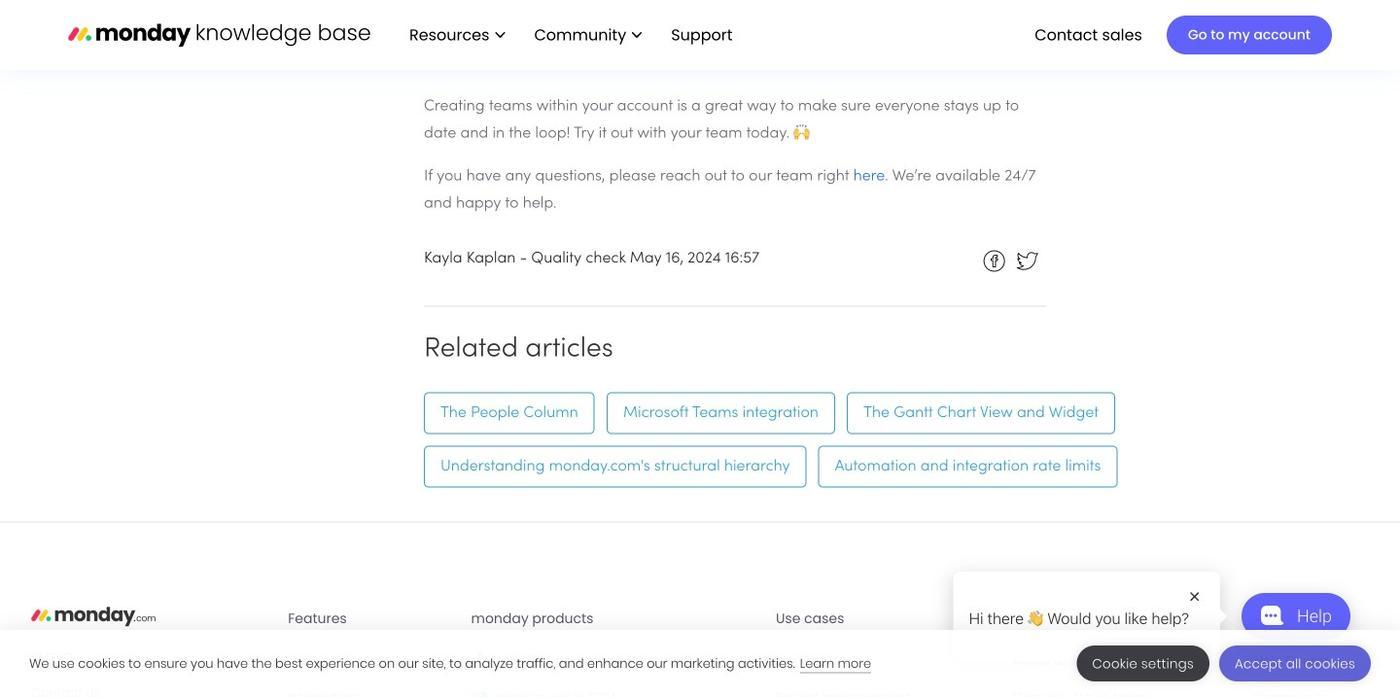 Task type: locate. For each thing, give the bounding box(es) containing it.
list
[[390, 0, 748, 70]]

dialog
[[954, 572, 1220, 661], [0, 630, 1400, 697]]

chat bot icon image
[[1260, 606, 1285, 625]]

main element
[[390, 0, 1332, 70]]

footer wm logo image
[[471, 652, 489, 669]]



Task type: describe. For each thing, give the bounding box(es) containing it.
request_to_join_team_2.gif image
[[424, 0, 1046, 34]]

monday.com logo image
[[68, 14, 370, 55]]

crm icon footer image
[[471, 689, 489, 697]]

monday logo image
[[31, 600, 156, 631]]



Task type: vqa. For each thing, say whether or not it's contained in the screenshot.
type?
no



